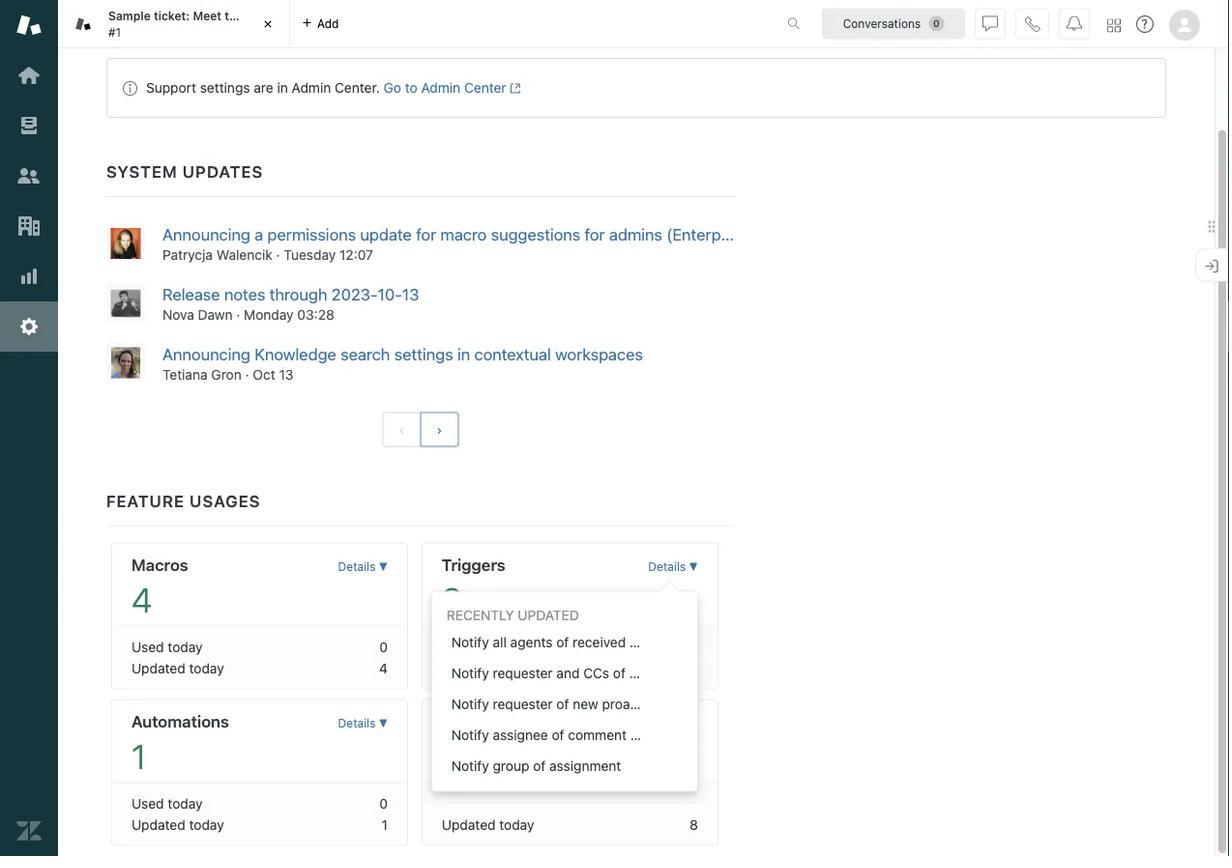 Task type: locate. For each thing, give the bounding box(es) containing it.
used today down recently
[[442, 640, 513, 656]]

request up ▼ link
[[686, 666, 734, 682]]

requester
[[493, 666, 553, 682], [493, 697, 553, 713]]

walencik
[[216, 247, 272, 263]]

1 vertical spatial 4
[[379, 661, 388, 677]]

nova dawn
[[162, 307, 233, 323]]

updated today down automations 1
[[132, 817, 224, 833]]

of inside "notify assignee of comment update" link
[[552, 728, 564, 744]]

status
[[106, 59, 1166, 118]]

update down the proactive
[[630, 728, 674, 744]]

12:07
[[339, 247, 373, 263]]

details for triggers
[[648, 561, 686, 574]]

2 requester from the top
[[493, 697, 553, 713]]

1 horizontal spatial in
[[457, 345, 470, 364]]

suggestions
[[491, 225, 580, 245]]

13 right 2023-
[[402, 285, 419, 304]]

permissions
[[267, 225, 356, 245]]

0 horizontal spatial received
[[573, 635, 626, 651]]

1
[[132, 737, 146, 777], [382, 817, 388, 833]]

status containing support settings are in admin center.
[[106, 59, 1166, 118]]

0 horizontal spatial 1
[[132, 737, 146, 777]]

1 vertical spatial settings
[[394, 345, 453, 364]]

13
[[402, 285, 419, 304], [279, 367, 294, 383]]

of right ccs
[[613, 666, 626, 682]]

03:28
[[297, 307, 334, 323]]

used today down macros 4
[[132, 640, 203, 656]]

details for 1
[[338, 717, 376, 731]]

0 vertical spatial ticket
[[246, 9, 279, 23]]

updated down automations 1
[[132, 817, 185, 833]]

1 horizontal spatial 13
[[402, 285, 419, 304]]

received
[[573, 635, 626, 651], [629, 666, 683, 682]]

details
[[338, 561, 376, 574], [648, 561, 686, 574], [338, 717, 376, 731]]

triggers
[[442, 555, 506, 575]]

1 horizontal spatial settings
[[394, 345, 453, 364]]

0
[[379, 640, 388, 656], [690, 640, 698, 656], [379, 796, 388, 812]]

0 for 4
[[379, 640, 388, 656]]

through
[[270, 285, 327, 304]]

1 vertical spatial ticket
[[664, 697, 698, 713]]

notify for notify requester of new proactive ticket
[[451, 697, 489, 713]]

get started image
[[16, 63, 42, 88]]

13 right oct
[[279, 367, 294, 383]]

2023-
[[331, 285, 378, 304]]

1 announcing from the top
[[162, 225, 250, 245]]

settings left are
[[200, 80, 250, 96]]

notify inside notify group of assignment link
[[451, 759, 489, 774]]

assignee
[[493, 728, 548, 744]]

details ▼ for 1
[[338, 717, 388, 731]]

of inside notify group of assignment link
[[533, 759, 546, 774]]

1 vertical spatial announcing
[[162, 345, 250, 364]]

details ▼
[[338, 561, 388, 574], [648, 561, 698, 574], [338, 717, 388, 731]]

updated
[[518, 608, 579, 624]]

announcing up tetiana gron
[[162, 345, 250, 364]]

0 horizontal spatial 4
[[132, 580, 152, 620]]

updated today
[[132, 661, 224, 677], [442, 661, 534, 677], [132, 817, 224, 833], [442, 817, 534, 833]]

announcing up patrycja walencik on the top left of page
[[162, 225, 250, 245]]

‹
[[399, 422, 405, 438]]

updated down all
[[442, 661, 496, 677]]

notify inside "notify assignee of comment update" link
[[451, 728, 489, 744]]

of
[[556, 635, 569, 651], [613, 666, 626, 682], [556, 697, 569, 713], [552, 728, 564, 744], [533, 759, 546, 774]]

ticket right the
[[246, 9, 279, 23]]

system
[[106, 162, 178, 182]]

request
[[630, 635, 677, 651], [686, 666, 734, 682]]

notify requester of new proactive ticket
[[451, 697, 698, 713]]

announcing
[[162, 225, 250, 245], [162, 345, 250, 364]]

1 inside automations 1
[[132, 737, 146, 777]]

tab
[[58, 0, 290, 48]]

requester for of
[[493, 697, 553, 713]]

settings
[[200, 80, 250, 96], [394, 345, 453, 364]]

2 announcing from the top
[[162, 345, 250, 364]]

of inside the notify requester of new proactive ticket link
[[556, 697, 569, 713]]

a
[[255, 225, 263, 245]]

today
[[168, 640, 203, 656], [478, 640, 513, 656], [189, 661, 224, 677], [499, 661, 534, 677], [168, 796, 203, 812], [189, 817, 224, 833], [499, 817, 534, 833]]

for left macro
[[416, 225, 436, 245]]

0 vertical spatial 4
[[132, 580, 152, 620]]

8 inside views 8
[[442, 737, 462, 777]]

1 horizontal spatial request
[[686, 666, 734, 682]]

1 horizontal spatial admin
[[421, 80, 461, 96]]

updated down group
[[442, 817, 496, 833]]

0 vertical spatial received
[[573, 635, 626, 651]]

details for 4
[[338, 561, 376, 574]]

updated for triggers
[[442, 661, 496, 677]]

updated up automations
[[132, 661, 185, 677]]

of for comment
[[552, 728, 564, 744]]

0 horizontal spatial settings
[[200, 80, 250, 96]]

1 vertical spatial 13
[[279, 367, 294, 383]]

announcing for announcing a permissions update for macro suggestions for admins (enterprise only)
[[162, 225, 250, 245]]

received up ccs
[[573, 635, 626, 651]]

0 vertical spatial requester
[[493, 666, 553, 682]]

2 notify from the top
[[451, 666, 489, 682]]

1 horizontal spatial update
[[630, 728, 674, 744]]

0 horizontal spatial for
[[416, 225, 436, 245]]

›
[[437, 422, 442, 438]]

0 horizontal spatial ticket
[[246, 9, 279, 23]]

macros 4
[[132, 555, 188, 620]]

in left contextual
[[457, 345, 470, 364]]

used down macros 4
[[132, 640, 164, 656]]

of down "updated"
[[556, 635, 569, 651]]

0 horizontal spatial admin
[[292, 80, 331, 96]]

ticket inside sample ticket: meet the ticket #1
[[246, 9, 279, 23]]

requester down agents
[[493, 666, 553, 682]]

tetiana
[[162, 367, 208, 383]]

request up the proactive
[[630, 635, 677, 651]]

1 vertical spatial 1
[[382, 817, 388, 833]]

of down the notify requester of new proactive ticket link
[[552, 728, 564, 744]]

used today for triggers
[[442, 640, 513, 656]]

updated
[[132, 661, 185, 677], [442, 661, 496, 677], [132, 817, 185, 833], [442, 817, 496, 833]]

8
[[442, 580, 462, 620], [689, 661, 698, 677], [442, 737, 462, 777], [689, 817, 698, 833]]

zendesk support image
[[16, 13, 42, 38]]

tab containing sample ticket: meet the ticket
[[58, 0, 290, 48]]

all
[[493, 635, 507, 651]]

notify group of assignment
[[451, 759, 621, 774]]

workspaces
[[555, 345, 643, 364]]

3 notify from the top
[[451, 697, 489, 713]]

0 vertical spatial 1
[[132, 737, 146, 777]]

1 horizontal spatial 4
[[379, 661, 388, 677]]

only)
[[752, 225, 788, 245]]

4 notify from the top
[[451, 728, 489, 744]]

triggers 8
[[442, 555, 506, 620]]

close image
[[258, 15, 278, 34]]

update up '12:07'
[[360, 225, 412, 245]]

button displays agent's chat status as invisible. image
[[982, 16, 998, 31]]

updated today up automations
[[132, 661, 224, 677]]

1 vertical spatial update
[[630, 728, 674, 744]]

nova
[[162, 307, 194, 323]]

4 inside macros 4
[[132, 580, 152, 620]]

macros
[[132, 555, 188, 575]]

updated today down all
[[442, 661, 534, 677]]

support settings are in admin center.
[[146, 80, 380, 96]]

admin left center.
[[292, 80, 331, 96]]

1 vertical spatial requester
[[493, 697, 553, 713]]

notify group of assignment link
[[432, 751, 697, 782]]

requester for and
[[493, 666, 553, 682]]

0 vertical spatial settings
[[200, 80, 250, 96]]

of left "new"
[[556, 697, 569, 713]]

notify
[[451, 635, 489, 651], [451, 666, 489, 682], [451, 697, 489, 713], [451, 728, 489, 744], [451, 759, 489, 774]]

of right group
[[533, 759, 546, 774]]

requester up assignee
[[493, 697, 553, 713]]

customers image
[[16, 163, 42, 189]]

for
[[416, 225, 436, 245], [585, 225, 605, 245]]

used down recently
[[442, 640, 474, 656]]

used down automations 1
[[132, 796, 164, 812]]

meet
[[193, 9, 221, 23]]

notify inside notify all agents of received request link
[[451, 635, 489, 651]]

notify for notify requester and ccs of received request
[[451, 666, 489, 682]]

used for triggers
[[442, 640, 474, 656]]

of for new
[[556, 697, 569, 713]]

settings right search on the top left of page
[[394, 345, 453, 364]]

received up the proactive
[[629, 666, 683, 682]]

in
[[277, 80, 288, 96], [457, 345, 470, 364]]

1 requester from the top
[[493, 666, 553, 682]]

get help image
[[1136, 15, 1154, 33]]

conversations
[[843, 17, 921, 30]]

0 vertical spatial announcing
[[162, 225, 250, 245]]

1 vertical spatial received
[[629, 666, 683, 682]]

used today
[[132, 640, 203, 656], [442, 640, 513, 656], [132, 796, 203, 812]]

notifications image
[[1067, 16, 1082, 31]]

oct 13
[[253, 367, 294, 383]]

used
[[132, 640, 164, 656], [442, 640, 474, 656], [132, 796, 164, 812]]

2 for from the left
[[585, 225, 605, 245]]

monday
[[244, 307, 294, 323]]

update
[[360, 225, 412, 245], [630, 728, 674, 744]]

ticket
[[246, 9, 279, 23], [664, 697, 698, 713]]

0 vertical spatial request
[[630, 635, 677, 651]]

1 horizontal spatial for
[[585, 225, 605, 245]]

5 notify from the top
[[451, 759, 489, 774]]

used today down automations 1
[[132, 796, 203, 812]]

0 horizontal spatial 13
[[279, 367, 294, 383]]

10-
[[378, 285, 402, 304]]

notify inside notify requester and ccs of received request link
[[451, 666, 489, 682]]

notify requester and ccs of received request link
[[432, 658, 734, 689]]

updated today down group
[[442, 817, 534, 833]]

used today for 1
[[132, 796, 203, 812]]

in right are
[[277, 80, 288, 96]]

0 horizontal spatial in
[[277, 80, 288, 96]]

1 notify from the top
[[451, 635, 489, 651]]

ticket right the proactive
[[664, 697, 698, 713]]

reporting image
[[16, 264, 42, 289]]

announcing for announcing knowledge search settings in contextual workspaces
[[162, 345, 250, 364]]

1 horizontal spatial 1
[[382, 817, 388, 833]]

‹ button
[[383, 413, 421, 448]]

▼ for 1
[[379, 717, 388, 731]]

0 vertical spatial in
[[277, 80, 288, 96]]

0 horizontal spatial update
[[360, 225, 412, 245]]

admin right to
[[421, 80, 461, 96]]

for left admins
[[585, 225, 605, 245]]

1 horizontal spatial ticket
[[664, 697, 698, 713]]

(enterprise
[[667, 225, 748, 245]]



Task type: describe. For each thing, give the bounding box(es) containing it.
tetiana gron
[[162, 367, 242, 383]]

views
[[442, 712, 488, 731]]

#1
[[108, 25, 121, 39]]

contextual
[[474, 345, 551, 364]]

recently
[[447, 608, 514, 624]]

monday 03:28
[[244, 307, 334, 323]]

ticket inside the notify requester of new proactive ticket link
[[664, 697, 698, 713]]

zendesk image
[[16, 819, 42, 844]]

tabs tab list
[[58, 0, 767, 48]]

feature usages
[[106, 492, 261, 511]]

dawn
[[198, 307, 233, 323]]

updates
[[182, 162, 263, 182]]

release
[[162, 285, 220, 304]]

updated today for triggers
[[442, 661, 534, 677]]

comment
[[568, 728, 627, 744]]

sample ticket: meet the ticket #1
[[108, 9, 279, 39]]

update inside "notify assignee of comment update" link
[[630, 728, 674, 744]]

updated today for 1
[[132, 817, 224, 833]]

oct
[[253, 367, 275, 383]]

0 vertical spatial update
[[360, 225, 412, 245]]

0 horizontal spatial request
[[630, 635, 677, 651]]

announcing a permissions update for macro suggestions for admins (enterprise only)
[[162, 225, 788, 245]]

details ▼ for triggers
[[648, 561, 698, 574]]

add button
[[290, 0, 351, 47]]

proactive
[[602, 697, 660, 713]]

automations 1
[[132, 712, 229, 777]]

system updates
[[106, 162, 263, 182]]

settings inside status
[[200, 80, 250, 96]]

center
[[464, 80, 506, 96]]

tuesday 12:07
[[284, 247, 373, 263]]

go to admin center
[[384, 80, 506, 96]]

macro
[[440, 225, 487, 245]]

1 for from the left
[[416, 225, 436, 245]]

notify assignee of comment update link
[[432, 720, 697, 751]]

notify all agents of received request
[[451, 635, 677, 651]]

group
[[493, 759, 529, 774]]

notify for notify assignee of comment update
[[451, 728, 489, 744]]

conversations button
[[822, 8, 965, 39]]

notify for notify group of assignment
[[451, 759, 489, 774]]

used today for 4
[[132, 640, 203, 656]]

› button
[[420, 413, 459, 448]]

1 vertical spatial request
[[686, 666, 734, 682]]

the
[[225, 9, 243, 23]]

agents
[[510, 635, 553, 651]]

ticket:
[[154, 9, 190, 23]]

updated for 1
[[132, 817, 185, 833]]

▼ for 4
[[379, 561, 388, 574]]

ccs
[[583, 666, 609, 682]]

add
[[317, 17, 339, 30]]

support
[[146, 80, 196, 96]]

organizations image
[[16, 214, 42, 239]]

updated for 8
[[442, 817, 496, 833]]

▼ link
[[648, 706, 698, 743]]

zendesk products image
[[1107, 19, 1121, 32]]

patrycja
[[162, 247, 213, 263]]

of inside notify requester and ccs of received request link
[[613, 666, 626, 682]]

1 admin from the left
[[292, 80, 331, 96]]

details ▼ for 4
[[338, 561, 388, 574]]

used for 4
[[132, 640, 164, 656]]

notify for notify all agents of received request
[[451, 635, 489, 651]]

search
[[341, 345, 390, 364]]

tuesday
[[284, 247, 336, 263]]

main element
[[0, 0, 58, 857]]

new
[[573, 697, 598, 713]]

knowledge
[[255, 345, 336, 364]]

▼ for triggers
[[689, 561, 698, 574]]

sample
[[108, 9, 151, 23]]

go
[[384, 80, 401, 96]]

updated today for 8
[[442, 817, 534, 833]]

notify requester and ccs of received request
[[451, 666, 734, 682]]

2 admin from the left
[[421, 80, 461, 96]]

notify all agents of received request link
[[432, 627, 697, 658]]

usages
[[190, 492, 261, 511]]

gron
[[211, 367, 242, 383]]

8 inside triggers 8
[[442, 580, 462, 620]]

0 vertical spatial 13
[[402, 285, 419, 304]]

announcing knowledge search settings in contextual workspaces
[[162, 345, 647, 364]]

and
[[556, 666, 580, 682]]

updated today for 4
[[132, 661, 224, 677]]

notify assignee of comment update
[[451, 728, 674, 744]]

1 vertical spatial in
[[457, 345, 470, 364]]

are
[[254, 80, 273, 96]]

admins
[[609, 225, 662, 245]]

feature
[[106, 492, 185, 511]]

of inside notify all agents of received request link
[[556, 635, 569, 651]]

in inside status
[[277, 80, 288, 96]]

(opens in a new tab) image
[[506, 83, 521, 94]]

to
[[405, 80, 418, 96]]

admin image
[[16, 314, 42, 339]]

go to admin center link
[[384, 80, 521, 96]]

used for 1
[[132, 796, 164, 812]]

views image
[[16, 113, 42, 138]]

automations
[[132, 712, 229, 731]]

views 8
[[442, 712, 488, 777]]

release notes through 2023-10-13
[[162, 285, 419, 304]]

0 for 1
[[379, 796, 388, 812]]

notes
[[224, 285, 265, 304]]

assignment
[[549, 759, 621, 774]]

updated for 4
[[132, 661, 185, 677]]

center.
[[335, 80, 380, 96]]

notify requester of new proactive ticket link
[[432, 689, 698, 720]]

patrycja walencik
[[162, 247, 272, 263]]

1 horizontal spatial received
[[629, 666, 683, 682]]

recently updated
[[447, 608, 579, 624]]

of for assignment
[[533, 759, 546, 774]]



Task type: vqa. For each thing, say whether or not it's contained in the screenshot.
because
no



